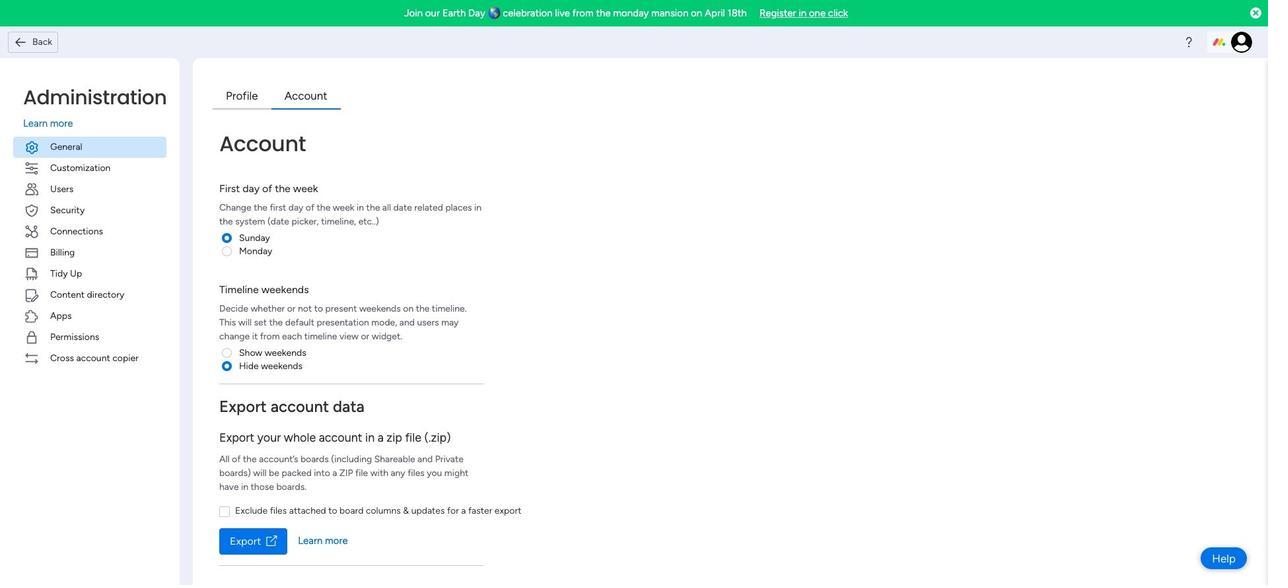 Task type: describe. For each thing, give the bounding box(es) containing it.
back to workspace image
[[14, 36, 27, 49]]



Task type: locate. For each thing, give the bounding box(es) containing it.
help image
[[1183, 36, 1196, 49]]

jacob simon image
[[1232, 32, 1253, 53]]

v2 export image
[[266, 536, 277, 547]]



Task type: vqa. For each thing, say whether or not it's contained in the screenshot.
V2 BOLT SWITCH "icon" in the top of the page
no



